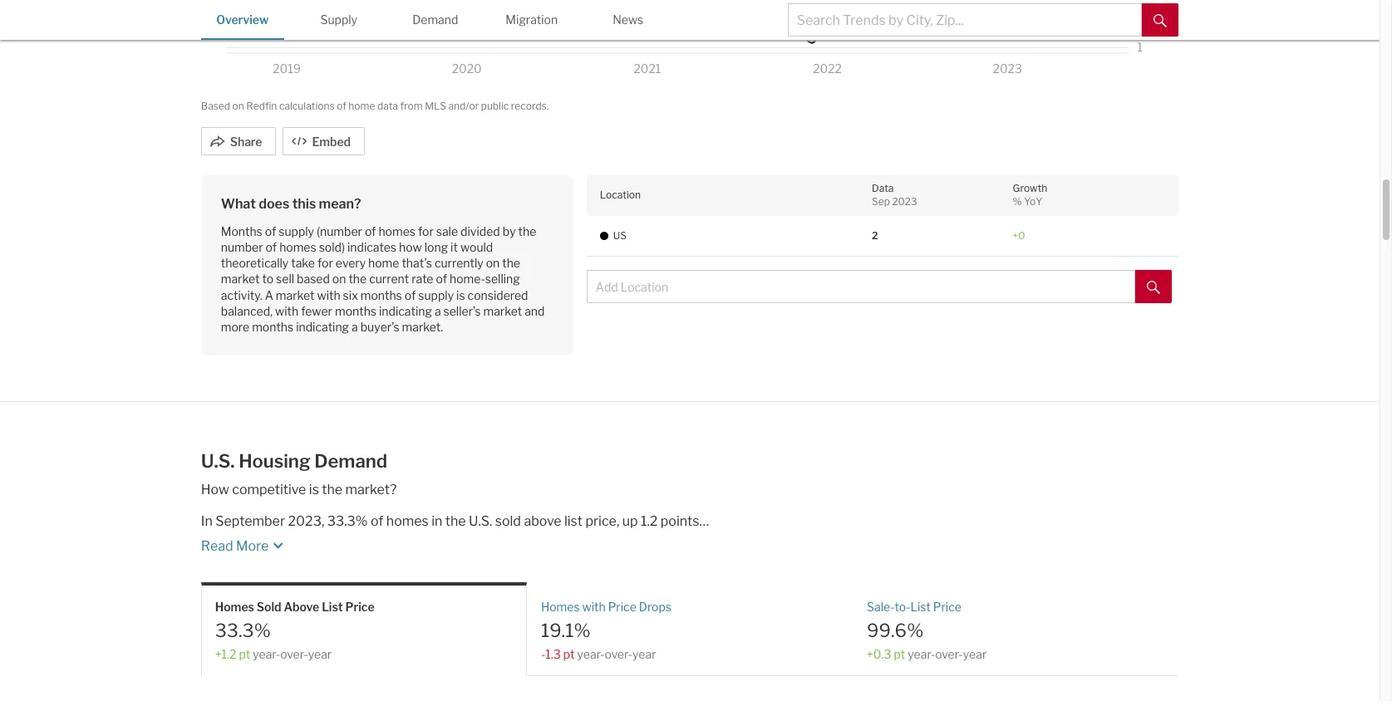 Task type: describe. For each thing, give the bounding box(es) containing it.
homes for 19.1%
[[541, 600, 580, 614]]

share
[[230, 134, 262, 148]]

2 vertical spatial months
[[252, 320, 294, 334]]

us
[[613, 229, 627, 242]]

sold)
[[319, 240, 345, 254]]

sale-to-list price 99.6% +0.3 pt year-over-year
[[867, 600, 987, 662]]

1.3
[[546, 648, 561, 662]]

sold
[[257, 600, 282, 614]]

1 vertical spatial months
[[335, 304, 377, 318]]

to
[[262, 272, 274, 286]]

activity.
[[221, 288, 262, 302]]

months of supply (number of homes for sale divided by the number of homes sold) indicates how long it would theoretically take for every home that's currently on the market to sell based on the current rate of home-selling activity. a market with six months of supply is considered balanced, with fewer months indicating a seller's market and more months indicating a buyer's market.
[[221, 224, 545, 334]]

growth % yoy
[[1013, 182, 1048, 208]]

that's
[[402, 256, 432, 270]]

Search Trends by City, Zip... search field
[[788, 3, 1143, 37]]

-
[[541, 648, 546, 662]]

redfin
[[246, 100, 277, 112]]

price inside "homes sold above list price 33.3% +1.2 pt year-over-year"
[[345, 600, 375, 614]]

every
[[336, 256, 366, 270]]

more
[[221, 320, 250, 334]]

of right the calculations
[[337, 100, 346, 112]]

homes for 33.3%
[[386, 513, 429, 529]]

price inside sale-to-list price 99.6% +0.3 pt year-over-year
[[934, 600, 962, 614]]

buyer's
[[361, 320, 400, 334]]

data
[[872, 182, 894, 194]]

u.s. housing demand
[[201, 451, 387, 472]]

2 horizontal spatial on
[[486, 256, 500, 270]]

+1.2
[[215, 648, 236, 662]]

a
[[265, 288, 273, 302]]

read more link
[[201, 531, 886, 556]]

of down the rate
[[405, 288, 416, 302]]

public
[[481, 100, 509, 112]]

1 horizontal spatial with
[[317, 288, 341, 302]]

2 horizontal spatial market
[[483, 304, 522, 318]]

of down does on the top of page
[[265, 224, 276, 238]]

read more
[[201, 538, 269, 554]]

0 vertical spatial u.s.
[[201, 451, 235, 472]]

is inside "months of supply (number of homes for sale divided by the number of homes sold) indicates how long it would theoretically take for every home that's currently on the market to sell based on the current rate of home-selling activity. a market with six months of supply is considered balanced, with fewer months indicating a seller's market and more months indicating a buyer's market."
[[456, 288, 465, 302]]

1 horizontal spatial a
[[435, 304, 441, 318]]

submit search image for search trends by city, zip... search field
[[1154, 14, 1167, 27]]

how
[[201, 482, 229, 498]]

list
[[564, 513, 583, 529]]

99.6%
[[867, 620, 924, 642]]

does
[[259, 196, 290, 212]]

+0.3
[[867, 648, 892, 662]]

pt for 33.3%
[[239, 648, 250, 662]]

current
[[369, 272, 409, 286]]

overview
[[216, 12, 269, 27]]

migration link
[[490, 0, 573, 38]]

yoy
[[1024, 195, 1043, 208]]

0 vertical spatial 33.3%
[[327, 513, 368, 529]]

growth
[[1013, 182, 1048, 194]]

mean?
[[319, 196, 361, 212]]

list inside "homes sold above list price 33.3% +1.2 pt year-over-year"
[[322, 600, 343, 614]]

long
[[425, 240, 448, 254]]

of down market?
[[371, 513, 384, 529]]

considered
[[468, 288, 528, 302]]

embed button
[[283, 127, 365, 155]]

sale-
[[867, 600, 895, 614]]

with inside 'homes with price drops 19.1% -1.3 pt year-over-year'
[[582, 600, 606, 614]]

2
[[872, 229, 878, 242]]

what
[[221, 196, 256, 212]]

the left market?
[[322, 482, 343, 498]]

1 vertical spatial is
[[309, 482, 319, 498]]

up
[[622, 513, 638, 529]]

balanced,
[[221, 304, 273, 318]]

the down the every
[[349, 272, 367, 286]]

year inside sale-to-list price 99.6% +0.3 pt year-over-year
[[963, 648, 987, 662]]

market.
[[402, 320, 443, 334]]

six
[[343, 288, 358, 302]]

embed
[[312, 134, 351, 148]]

seller's
[[444, 304, 481, 318]]

in september 2023, 33.3% of homes in the u.s. sold above list price, up 1.2 points …
[[201, 513, 710, 529]]

migration
[[506, 12, 558, 27]]

news
[[613, 12, 644, 27]]

news link
[[587, 0, 670, 38]]

indicates
[[348, 240, 397, 254]]

it
[[451, 240, 458, 254]]

based on redfin calculations of home data from mls and/or public records.
[[201, 100, 549, 112]]

1 horizontal spatial market
[[276, 288, 315, 302]]

what does this mean?
[[221, 196, 361, 212]]

overview link
[[201, 0, 284, 38]]

year for price
[[308, 648, 332, 662]]

supply link
[[297, 0, 381, 38]]

location
[[600, 189, 641, 201]]

from
[[400, 100, 423, 112]]

year- inside sale-to-list price 99.6% +0.3 pt year-over-year
[[908, 648, 936, 662]]

1 vertical spatial indicating
[[296, 320, 349, 334]]

in
[[201, 513, 213, 529]]

1 vertical spatial for
[[318, 256, 333, 270]]

year- for 33.3%
[[253, 648, 280, 662]]

1 horizontal spatial indicating
[[379, 304, 432, 318]]

supply
[[320, 12, 358, 27]]

1 vertical spatial demand
[[314, 451, 387, 472]]



Task type: locate. For each thing, give the bounding box(es) containing it.
0 vertical spatial market
[[221, 272, 260, 286]]

0 horizontal spatial over-
[[280, 648, 308, 662]]

u.s.
[[201, 451, 235, 472], [469, 513, 492, 529]]

over- right 1.3
[[605, 648, 633, 662]]

how competitive is the market?
[[201, 482, 397, 498]]

pt inside "homes sold above list price 33.3% +1.2 pt year-over-year"
[[239, 648, 250, 662]]

market down sell
[[276, 288, 315, 302]]

home
[[349, 100, 375, 112], [368, 256, 399, 270]]

in
[[432, 513, 443, 529]]

0 vertical spatial on
[[232, 100, 244, 112]]

over- inside 'homes with price drops 19.1% -1.3 pt year-over-year'
[[605, 648, 633, 662]]

pt right 1.3
[[563, 648, 575, 662]]

to-
[[895, 600, 911, 614]]

currently
[[435, 256, 484, 270]]

33.3% up +1.2
[[215, 620, 271, 642]]

with
[[317, 288, 341, 302], [275, 304, 299, 318], [582, 600, 606, 614]]

1 homes from the left
[[215, 600, 254, 614]]

records.
[[511, 100, 549, 112]]

0 horizontal spatial homes
[[215, 600, 254, 614]]

2 year from the left
[[633, 648, 656, 662]]

homes left sold at the bottom of page
[[215, 600, 254, 614]]

supply down what does this mean?
[[279, 224, 314, 238]]

mls
[[425, 100, 446, 112]]

1 list from the left
[[322, 600, 343, 614]]

0 horizontal spatial on
[[232, 100, 244, 112]]

market?
[[345, 482, 397, 498]]

0 horizontal spatial indicating
[[296, 320, 349, 334]]

2 horizontal spatial pt
[[894, 648, 906, 662]]

data sep 2023
[[872, 182, 918, 208]]

demand link
[[394, 0, 477, 38]]

sale
[[436, 224, 458, 238]]

fewer
[[301, 304, 333, 318]]

1 horizontal spatial over-
[[605, 648, 633, 662]]

1 vertical spatial submit search image
[[1148, 281, 1161, 294]]

2 price from the left
[[608, 600, 637, 614]]

1 horizontal spatial on
[[332, 272, 346, 286]]

drops
[[639, 600, 672, 614]]

price
[[345, 600, 375, 614], [608, 600, 637, 614], [934, 600, 962, 614]]

homes up "how" at the top left
[[379, 224, 416, 238]]

is
[[456, 288, 465, 302], [309, 482, 319, 498]]

year inside 'homes with price drops 19.1% -1.3 pt year-over-year'
[[633, 648, 656, 662]]

2 homes from the left
[[541, 600, 580, 614]]

over- inside "homes sold above list price 33.3% +1.2 pt year-over-year"
[[280, 648, 308, 662]]

1 vertical spatial u.s.
[[469, 513, 492, 529]]

3 price from the left
[[934, 600, 962, 614]]

2 horizontal spatial year-
[[908, 648, 936, 662]]

0 horizontal spatial price
[[345, 600, 375, 614]]

Add Location search field
[[587, 270, 1136, 303]]

over- for 19.1%
[[605, 648, 633, 662]]

19.1%
[[541, 620, 591, 642]]

0 horizontal spatial demand
[[314, 451, 387, 472]]

the
[[518, 224, 536, 238], [502, 256, 520, 270], [349, 272, 367, 286], [322, 482, 343, 498], [445, 513, 466, 529]]

0 horizontal spatial is
[[309, 482, 319, 498]]

3 over- from the left
[[936, 648, 963, 662]]

0 vertical spatial home
[[349, 100, 375, 112]]

1 vertical spatial homes
[[279, 240, 317, 254]]

0 vertical spatial for
[[418, 224, 434, 238]]

list up '99.6%'
[[911, 600, 931, 614]]

a
[[435, 304, 441, 318], [352, 320, 358, 334]]

market down considered
[[483, 304, 522, 318]]

0 vertical spatial homes
[[379, 224, 416, 238]]

with left fewer
[[275, 304, 299, 318]]

for up long
[[418, 224, 434, 238]]

supply down the rate
[[418, 288, 454, 302]]

…
[[700, 513, 710, 529]]

pt right +0.3
[[894, 648, 906, 662]]

1 vertical spatial supply
[[418, 288, 454, 302]]

1 vertical spatial 33.3%
[[215, 620, 271, 642]]

0 horizontal spatial u.s.
[[201, 451, 235, 472]]

year- inside 'homes with price drops 19.1% -1.3 pt year-over-year'
[[577, 648, 605, 662]]

and
[[525, 304, 545, 318]]

1 horizontal spatial 33.3%
[[327, 513, 368, 529]]

pt for -
[[563, 648, 575, 662]]

0 horizontal spatial supply
[[279, 224, 314, 238]]

over-
[[280, 648, 308, 662], [605, 648, 633, 662], [936, 648, 963, 662]]

selling
[[485, 272, 520, 286]]

months
[[361, 288, 402, 302], [335, 304, 377, 318], [252, 320, 294, 334]]

number
[[221, 240, 263, 254]]

1 horizontal spatial homes
[[541, 600, 580, 614]]

of right the rate
[[436, 272, 447, 286]]

0 horizontal spatial market
[[221, 272, 260, 286]]

3 year from the left
[[963, 648, 987, 662]]

the right in
[[445, 513, 466, 529]]

homes up 19.1%
[[541, 600, 580, 614]]

1 horizontal spatial for
[[418, 224, 434, 238]]

submit search image for add location search field
[[1148, 281, 1161, 294]]

sold
[[495, 513, 521, 529]]

1 vertical spatial a
[[352, 320, 358, 334]]

0 vertical spatial is
[[456, 288, 465, 302]]

more
[[236, 538, 269, 554]]

for down sold)
[[318, 256, 333, 270]]

2023,
[[288, 513, 324, 529]]

on up selling
[[486, 256, 500, 270]]

data
[[377, 100, 398, 112]]

2 horizontal spatial over-
[[936, 648, 963, 662]]

1 horizontal spatial list
[[911, 600, 931, 614]]

+0
[[1013, 229, 1026, 242]]

on up six
[[332, 272, 346, 286]]

price inside 'homes with price drops 19.1% -1.3 pt year-over-year'
[[608, 600, 637, 614]]

months down current
[[361, 288, 402, 302]]

1 horizontal spatial demand
[[413, 12, 458, 27]]

is up seller's
[[456, 288, 465, 302]]

0 horizontal spatial 33.3%
[[215, 620, 271, 642]]

0 vertical spatial indicating
[[379, 304, 432, 318]]

price,
[[586, 513, 620, 529]]

1 price from the left
[[345, 600, 375, 614]]

1 vertical spatial home
[[368, 256, 399, 270]]

list
[[322, 600, 343, 614], [911, 600, 931, 614]]

of up theoretically
[[266, 240, 277, 254]]

on right based
[[232, 100, 244, 112]]

demand
[[413, 12, 458, 27], [314, 451, 387, 472]]

supply
[[279, 224, 314, 238], [418, 288, 454, 302]]

read
[[201, 538, 233, 554]]

over- down above
[[280, 648, 308, 662]]

a left buyer's
[[352, 320, 358, 334]]

0 horizontal spatial year-
[[253, 648, 280, 662]]

homes inside "homes sold above list price 33.3% +1.2 pt year-over-year"
[[215, 600, 254, 614]]

home inside "months of supply (number of homes for sale divided by the number of homes sold) indicates how long it would theoretically take for every home that's currently on the market to sell based on the current rate of home-selling activity. a market with six months of supply is considered balanced, with fewer months indicating a seller's market and more months indicating a buyer's market."
[[368, 256, 399, 270]]

competitive
[[232, 482, 306, 498]]

2 horizontal spatial with
[[582, 600, 606, 614]]

1 year from the left
[[308, 648, 332, 662]]

0 horizontal spatial list
[[322, 600, 343, 614]]

year for 19.1%
[[633, 648, 656, 662]]

indicating down fewer
[[296, 320, 349, 334]]

2 horizontal spatial price
[[934, 600, 962, 614]]

take
[[291, 256, 315, 270]]

0 horizontal spatial pt
[[239, 648, 250, 662]]

2 vertical spatial market
[[483, 304, 522, 318]]

homes up take
[[279, 240, 317, 254]]

1 horizontal spatial is
[[456, 288, 465, 302]]

by
[[503, 224, 516, 238]]

0 horizontal spatial a
[[352, 320, 358, 334]]

with up 19.1%
[[582, 600, 606, 614]]

would
[[460, 240, 493, 254]]

price right to- at right bottom
[[934, 600, 962, 614]]

33.3% down market?
[[327, 513, 368, 529]]

months
[[221, 224, 263, 238]]

year- down 19.1%
[[577, 648, 605, 662]]

rate
[[412, 272, 434, 286]]

1.2
[[641, 513, 658, 529]]

1 horizontal spatial year-
[[577, 648, 605, 662]]

0 vertical spatial a
[[435, 304, 441, 318]]

1 horizontal spatial pt
[[563, 648, 575, 662]]

homes sold above list price 33.3% +1.2 pt year-over-year
[[215, 600, 375, 662]]

of up indicates
[[365, 224, 376, 238]]

1 horizontal spatial supply
[[418, 288, 454, 302]]

homes inside 'homes with price drops 19.1% -1.3 pt year-over-year'
[[541, 600, 580, 614]]

2 vertical spatial on
[[332, 272, 346, 286]]

u.s. left sold
[[469, 513, 492, 529]]

3 pt from the left
[[894, 648, 906, 662]]

2 year- from the left
[[577, 648, 605, 662]]

2023
[[892, 195, 918, 208]]

1 horizontal spatial price
[[608, 600, 637, 614]]

share button
[[201, 127, 276, 155]]

housing
[[239, 451, 311, 472]]

year- right +1.2
[[253, 648, 280, 662]]

submit search image
[[1154, 14, 1167, 27], [1148, 281, 1161, 294]]

pt
[[239, 648, 250, 662], [563, 648, 575, 662], [894, 648, 906, 662]]

1 vertical spatial with
[[275, 304, 299, 318]]

0 vertical spatial with
[[317, 288, 341, 302]]

homes
[[379, 224, 416, 238], [279, 240, 317, 254], [386, 513, 429, 529]]

3 year- from the left
[[908, 648, 936, 662]]

a up market. on the top of page
[[435, 304, 441, 318]]

months down balanced,
[[252, 320, 294, 334]]

homes for 33.3%
[[215, 600, 254, 614]]

how
[[399, 240, 422, 254]]

homes left in
[[386, 513, 429, 529]]

0 vertical spatial supply
[[279, 224, 314, 238]]

pt right +1.2
[[239, 648, 250, 662]]

price left drops on the bottom of page
[[608, 600, 637, 614]]

list inside sale-to-list price 99.6% +0.3 pt year-over-year
[[911, 600, 931, 614]]

1 year- from the left
[[253, 648, 280, 662]]

year-
[[253, 648, 280, 662], [577, 648, 605, 662], [908, 648, 936, 662]]

2 list from the left
[[911, 600, 931, 614]]

1 horizontal spatial year
[[633, 648, 656, 662]]

over- right +0.3
[[936, 648, 963, 662]]

divided
[[461, 224, 500, 238]]

1 vertical spatial on
[[486, 256, 500, 270]]

demand inside demand link
[[413, 12, 458, 27]]

with up fewer
[[317, 288, 341, 302]]

1 pt from the left
[[239, 648, 250, 662]]

over- for 33.3%
[[280, 648, 308, 662]]

0 vertical spatial demand
[[413, 12, 458, 27]]

indicating up market. on the top of page
[[379, 304, 432, 318]]

0 horizontal spatial year
[[308, 648, 332, 662]]

points
[[661, 513, 700, 529]]

and/or
[[449, 100, 479, 112]]

on
[[232, 100, 244, 112], [486, 256, 500, 270], [332, 272, 346, 286]]

year- inside "homes sold above list price 33.3% +1.2 pt year-over-year"
[[253, 648, 280, 662]]

the up selling
[[502, 256, 520, 270]]

1 horizontal spatial u.s.
[[469, 513, 492, 529]]

1 over- from the left
[[280, 648, 308, 662]]

market up "activity."
[[221, 272, 260, 286]]

0 horizontal spatial with
[[275, 304, 299, 318]]

0 vertical spatial submit search image
[[1154, 14, 1167, 27]]

2 vertical spatial with
[[582, 600, 606, 614]]

over- inside sale-to-list price 99.6% +0.3 pt year-over-year
[[936, 648, 963, 662]]

based
[[201, 100, 230, 112]]

2 pt from the left
[[563, 648, 575, 662]]

2 over- from the left
[[605, 648, 633, 662]]

list right above
[[322, 600, 343, 614]]

%
[[1013, 195, 1022, 208]]

u.s. up how
[[201, 451, 235, 472]]

price right above
[[345, 600, 375, 614]]

months down six
[[335, 304, 377, 318]]

the right by
[[518, 224, 536, 238]]

year- down '99.6%'
[[908, 648, 936, 662]]

homes for (number
[[379, 224, 416, 238]]

pt inside sale-to-list price 99.6% +0.3 pt year-over-year
[[894, 648, 906, 662]]

homes
[[215, 600, 254, 614], [541, 600, 580, 614]]

september
[[215, 513, 285, 529]]

2 horizontal spatial year
[[963, 648, 987, 662]]

pt inside 'homes with price drops 19.1% -1.3 pt year-over-year'
[[563, 648, 575, 662]]

33.3% inside "homes sold above list price 33.3% +1.2 pt year-over-year"
[[215, 620, 271, 642]]

1 vertical spatial market
[[276, 288, 315, 302]]

(number
[[317, 224, 362, 238]]

home left data
[[349, 100, 375, 112]]

year inside "homes sold above list price 33.3% +1.2 pt year-over-year"
[[308, 648, 332, 662]]

2 vertical spatial homes
[[386, 513, 429, 529]]

year- for 19.1%
[[577, 648, 605, 662]]

0 vertical spatial months
[[361, 288, 402, 302]]

calculations
[[279, 100, 335, 112]]

0 horizontal spatial for
[[318, 256, 333, 270]]

is up 2023,
[[309, 482, 319, 498]]

above
[[524, 513, 562, 529]]

sell
[[276, 272, 294, 286]]

home up current
[[368, 256, 399, 270]]



Task type: vqa. For each thing, say whether or not it's contained in the screenshot.
1st Update Types All from the top
no



